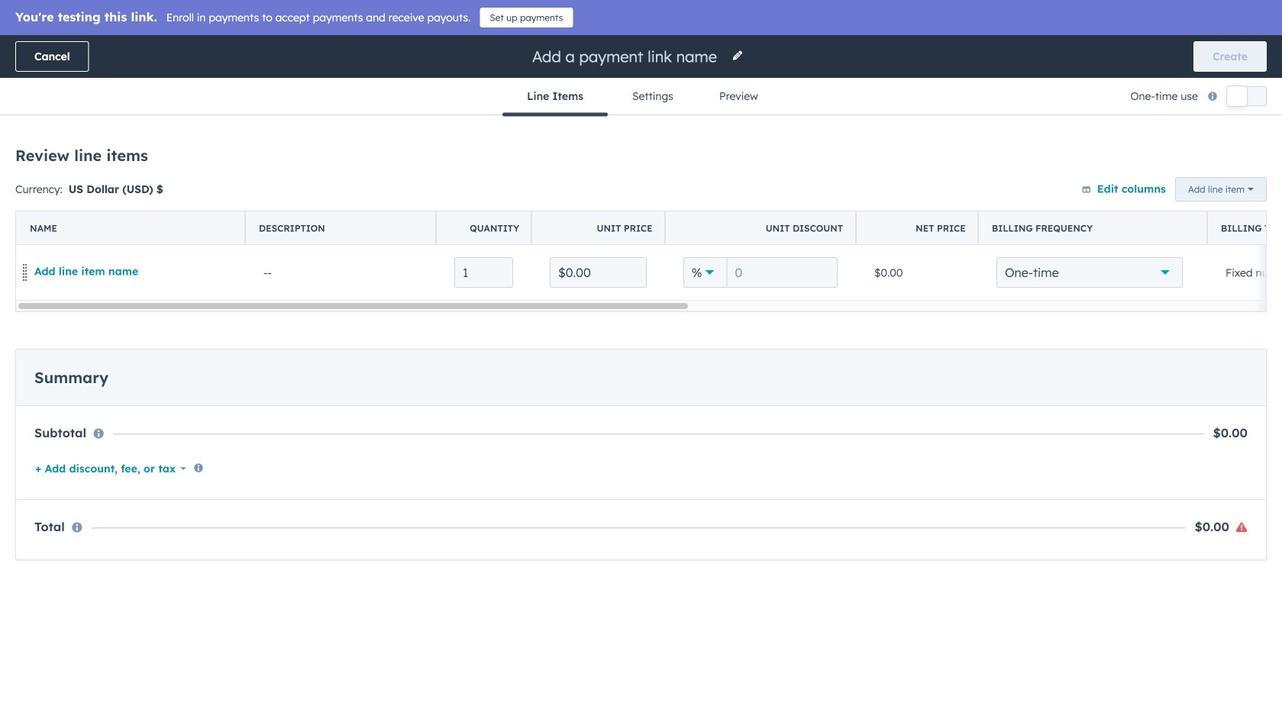 Task type: vqa. For each thing, say whether or not it's contained in the screenshot.
the left Create
no



Task type: describe. For each thing, give the bounding box(es) containing it.
3 press to sort. element from the left
[[603, 203, 609, 215]]

1 press to sort. image from the left
[[416, 203, 422, 214]]

5 press to sort. element from the left
[[826, 203, 832, 215]]

page section element
[[0, 35, 1282, 116]]

Add a payment link name field
[[531, 46, 723, 67]]

press to sort. image for 8th press to sort. element
[[1182, 203, 1188, 214]]

2 press to sort. image from the left
[[826, 203, 832, 214]]

press to sort. image for second press to sort. element from the right
[[1090, 203, 1096, 214]]

2 press to sort. element from the left
[[416, 203, 422, 215]]

4 press to sort. element from the left
[[724, 203, 730, 215]]

press to sort. image for 8th press to sort. element from right
[[115, 203, 120, 214]]



Task type: locate. For each thing, give the bounding box(es) containing it.
navigation inside page section element
[[503, 78, 780, 116]]

0 text field
[[727, 257, 838, 288]]

1 press to sort. element from the left
[[115, 203, 120, 215]]

column header
[[234, 192, 352, 226], [16, 212, 246, 245], [245, 212, 437, 245], [436, 212, 532, 245], [532, 212, 666, 245], [665, 212, 857, 245], [856, 212, 979, 245], [978, 212, 1208, 245], [1208, 212, 1282, 245]]

5 press to sort. image from the left
[[1182, 203, 1188, 214]]

4 press to sort. image from the left
[[1090, 203, 1096, 214]]

2 horizontal spatial press to sort. image
[[1005, 203, 1011, 214]]

2 press to sort. image from the left
[[603, 203, 609, 214]]

press to sort. image
[[416, 203, 422, 214], [826, 203, 832, 214], [1005, 203, 1011, 214]]

None text field
[[454, 257, 513, 288]]

None text field
[[550, 257, 647, 288]]

6 press to sort. element from the left
[[1005, 203, 1011, 215]]

Search search field
[[37, 146, 342, 176]]

press to sort. image for 5th press to sort. element from right
[[724, 203, 730, 214]]

1 press to sort. image from the left
[[115, 203, 120, 214]]

dialog
[[0, 0, 1282, 710]]

7 press to sort. element from the left
[[1090, 203, 1096, 215]]

3 press to sort. image from the left
[[1005, 203, 1011, 214]]

press to sort. image for 6th press to sort. element from the right
[[603, 203, 609, 214]]

0 horizontal spatial press to sort. image
[[416, 203, 422, 214]]

1 horizontal spatial press to sort. image
[[826, 203, 832, 214]]

press to sort. image
[[115, 203, 120, 214], [603, 203, 609, 214], [724, 203, 730, 214], [1090, 203, 1096, 214], [1182, 203, 1188, 214]]

3 press to sort. image from the left
[[724, 203, 730, 214]]

press to sort. element
[[115, 203, 120, 215], [416, 203, 422, 215], [603, 203, 609, 215], [724, 203, 730, 215], [826, 203, 832, 215], [1005, 203, 1011, 215], [1090, 203, 1096, 215], [1182, 203, 1188, 215]]

navigation
[[503, 78, 780, 116]]

pagination navigation
[[513, 301, 651, 321]]

8 press to sort. element from the left
[[1182, 203, 1188, 215]]



